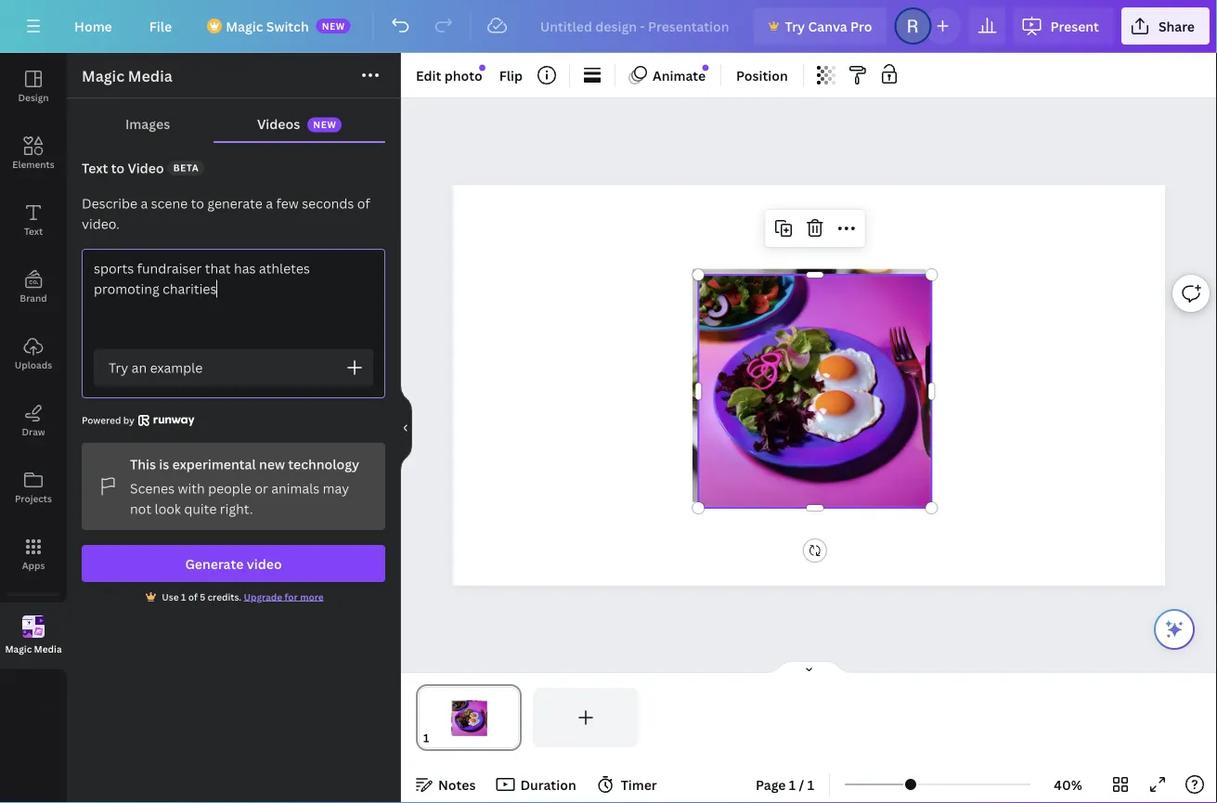 Task type: describe. For each thing, give the bounding box(es) containing it.
example
[[150, 359, 203, 377]]

text button
[[0, 187, 67, 254]]

notes button
[[409, 770, 483, 800]]

share
[[1159, 17, 1196, 35]]

edit photo
[[416, 66, 483, 84]]

5
[[200, 591, 205, 603]]

share button
[[1122, 7, 1210, 45]]

canva
[[809, 17, 848, 35]]

apps
[[22, 559, 45, 572]]

home link
[[59, 7, 127, 45]]

projects button
[[0, 454, 67, 521]]

beta
[[173, 162, 199, 174]]

try canva pro button
[[754, 7, 888, 45]]

an
[[132, 359, 147, 377]]

try an example button
[[94, 349, 373, 386]]

magic inside main menu bar
[[226, 17, 263, 35]]

switch
[[266, 17, 309, 35]]

text for text to video beta
[[82, 159, 108, 177]]

scenes
[[130, 480, 175, 497]]

images
[[125, 115, 170, 132]]

upgrade for more link
[[244, 591, 324, 603]]

scene
[[151, 195, 188, 212]]

video
[[247, 555, 282, 573]]

page
[[756, 776, 786, 794]]

try for try an example
[[109, 359, 128, 377]]

magic inside button
[[5, 643, 32, 656]]

Design title text field
[[525, 7, 746, 45]]

or
[[255, 480, 268, 497]]

duration
[[521, 776, 577, 794]]

position button
[[729, 60, 796, 90]]

powered by
[[82, 414, 135, 427]]

of inside "describe a scene to generate a few seconds of video."
[[357, 195, 370, 212]]

generate
[[185, 555, 244, 573]]

home
[[74, 17, 112, 35]]

page 1 / 1
[[756, 776, 815, 794]]

magic media inside button
[[5, 643, 62, 656]]

magic switch
[[226, 17, 309, 35]]

draw button
[[0, 387, 67, 454]]

page 1 image
[[416, 688, 522, 748]]

flip
[[499, 66, 523, 84]]

present button
[[1014, 7, 1115, 45]]

people
[[208, 480, 252, 497]]

video
[[128, 159, 164, 177]]

timer button
[[591, 770, 665, 800]]

may
[[323, 480, 349, 497]]

0 vertical spatial media
[[128, 66, 173, 86]]

1 vertical spatial of
[[188, 591, 198, 603]]

media inside button
[[34, 643, 62, 656]]

1 vertical spatial new
[[313, 119, 337, 131]]

1 for of
[[181, 591, 186, 603]]

use
[[162, 591, 179, 603]]

seconds
[[302, 195, 354, 212]]

animals
[[271, 480, 320, 497]]

projects
[[15, 492, 52, 505]]

videos
[[257, 115, 300, 132]]

right.
[[220, 500, 253, 518]]

describe
[[82, 195, 137, 212]]

/
[[799, 776, 805, 794]]

technology
[[288, 456, 360, 473]]

uploads
[[15, 359, 52, 371]]

notes
[[438, 776, 476, 794]]



Task type: vqa. For each thing, say whether or not it's contained in the screenshot.
Text to the top
yes



Task type: locate. For each thing, give the bounding box(es) containing it.
text
[[82, 159, 108, 177], [24, 225, 43, 237]]

to inside "describe a scene to generate a few seconds of video."
[[191, 195, 204, 212]]

1 horizontal spatial text
[[82, 159, 108, 177]]

0 vertical spatial new
[[322, 20, 345, 32]]

elements button
[[0, 120, 67, 187]]

magic down home
[[82, 66, 125, 86]]

not
[[130, 500, 151, 518]]

upgrade
[[244, 591, 283, 603]]

of left 5
[[188, 591, 198, 603]]

with
[[178, 480, 205, 497]]

experimental
[[172, 456, 256, 473]]

text for text
[[24, 225, 43, 237]]

of right seconds
[[357, 195, 370, 212]]

1 horizontal spatial to
[[191, 195, 204, 212]]

0 horizontal spatial 1
[[181, 591, 186, 603]]

powered
[[82, 414, 121, 427]]

new inside main menu bar
[[322, 20, 345, 32]]

40%
[[1055, 776, 1083, 794]]

1 vertical spatial magic media
[[5, 643, 62, 656]]

1 vertical spatial magic
[[82, 66, 125, 86]]

draw
[[22, 425, 45, 438]]

try canva pro
[[785, 17, 873, 35]]

animate
[[653, 66, 706, 84]]

to left video
[[111, 159, 125, 177]]

generate
[[207, 195, 263, 212]]

try an example
[[109, 359, 203, 377]]

photo
[[445, 66, 483, 84]]

0 vertical spatial of
[[357, 195, 370, 212]]

to right scene
[[191, 195, 204, 212]]

1 vertical spatial text
[[24, 225, 43, 237]]

1 horizontal spatial 1
[[789, 776, 796, 794]]

text up brand button
[[24, 225, 43, 237]]

images button
[[82, 106, 214, 141]]

1 horizontal spatial try
[[785, 17, 806, 35]]

text inside 'button'
[[24, 225, 43, 237]]

1 horizontal spatial a
[[266, 195, 273, 212]]

0 horizontal spatial try
[[109, 359, 128, 377]]

brand
[[20, 292, 47, 304]]

0 horizontal spatial a
[[141, 195, 148, 212]]

try for try canva pro
[[785, 17, 806, 35]]

more
[[300, 591, 324, 603]]

1 new image from the left
[[480, 65, 486, 71]]

1 right /
[[808, 776, 815, 794]]

brand button
[[0, 254, 67, 320]]

0 vertical spatial magic media
[[82, 66, 173, 86]]

1 horizontal spatial of
[[357, 195, 370, 212]]

duration button
[[491, 770, 584, 800]]

0 vertical spatial text
[[82, 159, 108, 177]]

1 horizontal spatial new image
[[703, 65, 709, 71]]

magic media down apps
[[5, 643, 62, 656]]

1 for /
[[789, 776, 796, 794]]

magic media button
[[0, 603, 67, 670]]

position
[[737, 66, 788, 84]]

this
[[130, 456, 156, 473]]

of
[[357, 195, 370, 212], [188, 591, 198, 603]]

by
[[123, 414, 135, 427]]

0 horizontal spatial magic
[[5, 643, 32, 656]]

0 horizontal spatial media
[[34, 643, 62, 656]]

video.
[[82, 215, 120, 233]]

try
[[785, 17, 806, 35], [109, 359, 128, 377]]

flip button
[[492, 60, 530, 90]]

0 horizontal spatial magic media
[[5, 643, 62, 656]]

0 horizontal spatial new image
[[480, 65, 486, 71]]

use 1 of 5 credits. upgrade for more
[[162, 591, 324, 603]]

media down apps
[[34, 643, 62, 656]]

new image for animate
[[703, 65, 709, 71]]

this is experimental new technology scenes with people or animals may not look quite right.
[[130, 456, 360, 518]]

for
[[285, 591, 298, 603]]

try left canva
[[785, 17, 806, 35]]

0 vertical spatial magic
[[226, 17, 263, 35]]

new right videos
[[313, 119, 337, 131]]

quite
[[184, 500, 217, 518]]

new
[[322, 20, 345, 32], [313, 119, 337, 131]]

40% button
[[1039, 770, 1099, 800]]

a
[[141, 195, 148, 212], [266, 195, 273, 212]]

credits.
[[208, 591, 242, 603]]

0 horizontal spatial to
[[111, 159, 125, 177]]

1 horizontal spatial magic media
[[82, 66, 173, 86]]

new image inside animate popup button
[[703, 65, 709, 71]]

try left an
[[109, 359, 128, 377]]

elements
[[12, 158, 55, 170]]

file
[[149, 17, 172, 35]]

1 horizontal spatial media
[[128, 66, 173, 86]]

1 vertical spatial to
[[191, 195, 204, 212]]

few
[[276, 195, 299, 212]]

1 vertical spatial media
[[34, 643, 62, 656]]

uploads button
[[0, 320, 67, 387]]

edit photo button
[[409, 60, 490, 90]]

magic left switch
[[226, 17, 263, 35]]

2 new image from the left
[[703, 65, 709, 71]]

0 horizontal spatial of
[[188, 591, 198, 603]]

generate video button
[[82, 545, 386, 582]]

1 vertical spatial try
[[109, 359, 128, 377]]

runway logo image
[[138, 415, 195, 426]]

look
[[155, 500, 181, 518]]

a left scene
[[141, 195, 148, 212]]

magic
[[226, 17, 263, 35], [82, 66, 125, 86], [5, 643, 32, 656]]

design
[[18, 91, 49, 104]]

text up describe on the left top of the page
[[82, 159, 108, 177]]

0 vertical spatial to
[[111, 159, 125, 177]]

magic media
[[82, 66, 173, 86], [5, 643, 62, 656]]

canva assistant image
[[1164, 619, 1186, 641]]

timer
[[621, 776, 657, 794]]

2 vertical spatial magic
[[5, 643, 32, 656]]

animate button
[[623, 60, 714, 90]]

1 right use
[[181, 591, 186, 603]]

edit
[[416, 66, 442, 84]]

is
[[159, 456, 169, 473]]

magic media up images
[[82, 66, 173, 86]]

hide image
[[400, 384, 412, 473]]

2 horizontal spatial 1
[[808, 776, 815, 794]]

magic down apps
[[5, 643, 32, 656]]

0 vertical spatial try
[[785, 17, 806, 35]]

new right switch
[[322, 20, 345, 32]]

1 a from the left
[[141, 195, 148, 212]]

1 horizontal spatial magic
[[82, 66, 125, 86]]

new image inside edit photo dropdown button
[[480, 65, 486, 71]]

hide pages image
[[765, 660, 854, 675]]

1 left /
[[789, 776, 796, 794]]

design button
[[0, 53, 67, 120]]

to
[[111, 159, 125, 177], [191, 195, 204, 212]]

new image
[[480, 65, 486, 71], [703, 65, 709, 71]]

present
[[1051, 17, 1100, 35]]

generate video
[[185, 555, 282, 573]]

try inside main menu bar
[[785, 17, 806, 35]]

apps button
[[0, 521, 67, 588]]

0 horizontal spatial text
[[24, 225, 43, 237]]

describe a scene to generate a few seconds of video.
[[82, 195, 370, 233]]

new
[[259, 456, 285, 473]]

2 horizontal spatial magic
[[226, 17, 263, 35]]

side panel tab list
[[0, 53, 67, 670]]

text to video beta
[[82, 159, 199, 177]]

a left few
[[266, 195, 273, 212]]

Describe a scene to generate a few seconds of video. text field
[[83, 250, 385, 349]]

1
[[181, 591, 186, 603], [789, 776, 796, 794], [808, 776, 815, 794]]

2 a from the left
[[266, 195, 273, 212]]

media up images button
[[128, 66, 173, 86]]

new image left position dropdown button
[[703, 65, 709, 71]]

file button
[[134, 7, 187, 45]]

pro
[[851, 17, 873, 35]]

main menu bar
[[0, 0, 1218, 53]]

new image left flip button at the top
[[480, 65, 486, 71]]

new image for edit photo
[[480, 65, 486, 71]]



